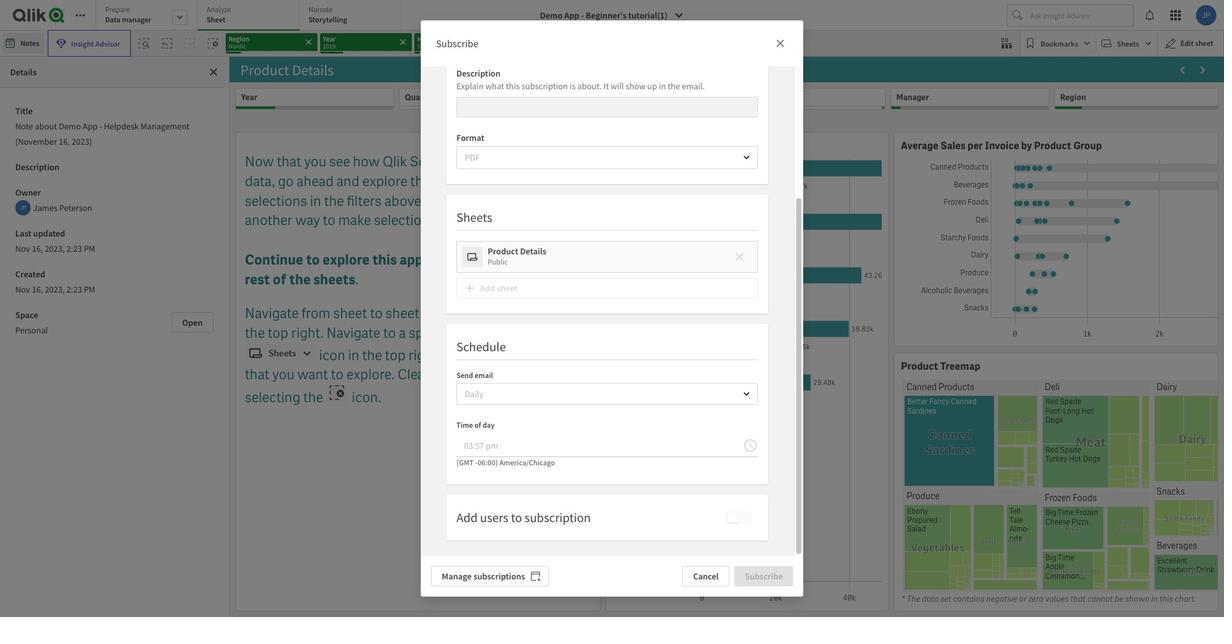 Task type: vqa. For each thing, say whether or not it's contained in the screenshot.
about.
yes



Task type: locate. For each thing, give the bounding box(es) containing it.
0 vertical spatial 16,
[[59, 136, 70, 147]]

1 horizontal spatial is
[[570, 80, 576, 92]]

(gmt -06:00) america/chicago
[[457, 458, 555, 468]]

to down continue to explore this app by interacting with the rest of the sheets in the top of the page
[[370, 304, 383, 323]]

1 nov from the top
[[15, 243, 30, 254]]

1 horizontal spatial top
[[385, 346, 406, 364]]

a left the try
[[512, 211, 519, 230]]

0 horizontal spatial -
[[99, 121, 102, 132]]

2 pm from the top
[[84, 284, 95, 295]]

analyze sheet
[[207, 4, 231, 24]]

sheets right 'so'
[[457, 209, 492, 225]]

sheet inside in the top right. navigate to a specific sheet by selecting the
[[459, 324, 493, 342]]

1 horizontal spatial a
[[512, 211, 519, 230]]

*
[[901, 593, 905, 604]]

nov inside the last updated nov 16, 2023, 2:23 pm
[[15, 243, 30, 254]]

that inside icon in the top right and selecting the sheet that you want to explore.
[[245, 366, 269, 384]]

last
[[15, 228, 31, 239]]

2023, down created
[[45, 284, 65, 295]]

to down icon
[[331, 366, 344, 384]]

sheet inside edit sheet button
[[1195, 38, 1213, 48]]

by inside clear your selections by selecting the
[[528, 366, 543, 384]]

1 vertical spatial selecting
[[466, 346, 522, 364]]

sheet up clicking
[[436, 172, 470, 191]]

demo inside button
[[540, 10, 563, 21]]

1 vertical spatial 2023,
[[45, 284, 65, 295]]

2 horizontal spatial of
[[526, 152, 539, 171]]

subscription left month element
[[522, 80, 568, 92]]

analyze
[[207, 4, 231, 14]]

of right all
[[526, 152, 539, 171]]

personal
[[15, 325, 48, 336]]

0 horizontal spatial details
[[10, 66, 36, 78]]

try
[[522, 211, 539, 230]]

description inside description explain what this subscription is about. it will show up in the email.
[[457, 68, 501, 79]]

application
[[0, 0, 1224, 617], [235, 132, 601, 611]]

2 vertical spatial selecting
[[245, 388, 300, 407]]

a
[[512, 211, 519, 230], [399, 324, 406, 342]]

1 horizontal spatial and
[[440, 346, 463, 364]]

0 vertical spatial app
[[564, 10, 579, 21]]

in up the give on the top left
[[480, 192, 491, 210]]

1 vertical spatial 2:23
[[66, 284, 82, 295]]

selections up daily
[[463, 366, 525, 384]]

manager
[[122, 15, 151, 24]]

0 vertical spatial top
[[268, 324, 288, 342]]

pdf
[[465, 152, 480, 163]]

this down 'sense'
[[410, 172, 433, 191]]

see
[[329, 152, 350, 171]]

0 vertical spatial of
[[526, 152, 539, 171]]

so
[[439, 211, 454, 230]]

1 horizontal spatial group
[[1074, 139, 1102, 152]]

1 vertical spatial you
[[272, 366, 294, 384]]

quarter element
[[405, 92, 434, 103]]

navigate
[[245, 304, 299, 323], [326, 324, 380, 342]]

subscribe
[[436, 37, 478, 50]]

Format field
[[457, 146, 758, 169]]

and
[[640, 139, 657, 152], [336, 172, 359, 191], [440, 346, 463, 364]]

icon.
[[352, 388, 381, 407]]

sales left per
[[941, 139, 966, 152]]

this left chart.
[[1159, 593, 1173, 604]]

0 vertical spatial demo
[[540, 10, 563, 21]]

2:23 down the last updated nov 16, 2023, 2:23 pm
[[66, 284, 82, 295]]

narrate
[[309, 4, 333, 14]]

demo
[[540, 10, 563, 21], [59, 121, 81, 132]]

1 horizontal spatial app
[[564, 10, 579, 21]]

is left about.
[[570, 80, 576, 92]]

top inside icon in the top right and selecting the sheet that you want to explore.
[[385, 346, 406, 364]]

2:23 up created nov 16, 2023, 2:23 pm
[[66, 243, 82, 254]]

0 vertical spatial and
[[640, 139, 657, 152]]

group inside application
[[746, 139, 774, 152]]

2 horizontal spatial selections
[[463, 366, 525, 384]]

- left helpdesk
[[99, 121, 102, 132]]

by inside now that you see how qlik sense connects all of your data, go ahead and explore this sheet by making selections in the filters above. clicking in charts is another way to make selections so give that a try too!
[[473, 172, 487, 191]]

product treemap
[[901, 359, 981, 373]]

selecting down want
[[245, 388, 300, 407]]

0 vertical spatial description
[[457, 68, 501, 79]]

1 horizontal spatial demo
[[540, 10, 563, 21]]

by inside in the top right. navigate to a specific sheet by selecting the
[[495, 324, 510, 342]]

is up the try
[[536, 192, 546, 210]]

0 horizontal spatial sales
[[613, 139, 638, 152]]

clear
[[398, 366, 430, 384]]

1 horizontal spatial selections
[[374, 211, 436, 230]]

created nov 16, 2023, 2:23 pm
[[15, 268, 95, 295]]

selecting inside clear your selections by selecting the
[[245, 388, 300, 407]]

your down right
[[433, 366, 460, 384]]

0 vertical spatial 2:23
[[66, 243, 82, 254]]

1 vertical spatial -
[[99, 121, 102, 132]]

0 horizontal spatial selections
[[245, 192, 307, 210]]

1 vertical spatial is
[[536, 192, 546, 210]]

0 vertical spatial nov
[[15, 243, 30, 254]]

average sales per invoice by product group
[[901, 139, 1102, 152]]

sales inside average sales per invoice by product group 'application'
[[941, 139, 966, 152]]

1 vertical spatial top
[[385, 346, 406, 364]]

1 vertical spatial selections
[[374, 211, 436, 230]]

selecting down the icons
[[513, 324, 568, 342]]

0 horizontal spatial of
[[273, 270, 286, 289]]

- right (gmt
[[475, 458, 478, 468]]

edit sheet button
[[1157, 30, 1224, 57]]

details down notes button
[[10, 66, 36, 78]]

you up ahead
[[304, 152, 326, 171]]

average
[[901, 139, 938, 152]]

1 vertical spatial of
[[273, 270, 286, 289]]

prepare
[[105, 4, 130, 14]]

0 vertical spatial is
[[570, 80, 576, 92]]

2 group from the left
[[1074, 139, 1102, 152]]

1 horizontal spatial description
[[457, 68, 501, 79]]

manager element
[[896, 92, 929, 103]]

1 vertical spatial explore
[[323, 251, 369, 269]]

navigate down rest
[[245, 304, 299, 323]]

your right all
[[541, 152, 569, 171]]

management
[[141, 121, 190, 132]]

tab list containing prepare
[[96, 0, 406, 32]]

in right up
[[659, 80, 666, 92]]

that right values
[[1070, 593, 1085, 604]]

product details public
[[488, 246, 546, 267]]

demo app - beginner's tutorial(1)
[[540, 10, 668, 21]]

0 vertical spatial explore
[[362, 172, 407, 191]]

to right way
[[323, 211, 336, 230]]

is inside now that you see how qlik sense connects all of your data, go ahead and explore this sheet by making selections in the filters above. clicking in charts is another way to make selections so give that a try too!
[[536, 192, 546, 210]]

1 vertical spatial 16,
[[32, 243, 43, 254]]

1 vertical spatial and
[[336, 172, 359, 191]]

1 horizontal spatial sheets
[[1117, 39, 1139, 48]]

description up "explain"
[[457, 68, 501, 79]]

0 horizontal spatial description
[[15, 161, 59, 173]]

sheet down the icons
[[547, 346, 581, 364]]

sheet right edit
[[1195, 38, 1213, 48]]

None text field
[[457, 97, 758, 117]]

1 sales from the left
[[613, 139, 638, 152]]

top left right.
[[268, 324, 288, 342]]

0 horizontal spatial your
[[433, 366, 460, 384]]

schedule
[[457, 339, 506, 355]]

selections down 'above.' on the top of the page
[[374, 211, 436, 230]]

clicking
[[427, 192, 477, 210]]

2 vertical spatial and
[[440, 346, 463, 364]]

0 vertical spatial sheets
[[1117, 39, 1139, 48]]

sheet up specific at the bottom left of page
[[385, 304, 419, 323]]

year element
[[241, 92, 257, 103]]

region
[[1060, 92, 1086, 103]]

this right what
[[506, 80, 520, 92]]

2 horizontal spatial -
[[581, 10, 584, 21]]

0 horizontal spatial you
[[272, 366, 294, 384]]

description down (november
[[15, 161, 59, 173]]

1 vertical spatial navigate
[[326, 324, 380, 342]]

app
[[400, 251, 423, 269]]

0 vertical spatial selections
[[245, 192, 307, 210]]

in right shown on the right bottom
[[1151, 593, 1158, 604]]

prepare data manager
[[105, 4, 151, 24]]

0 horizontal spatial a
[[399, 324, 406, 342]]

2 2:23 from the top
[[66, 284, 82, 295]]

group down week
[[746, 139, 774, 152]]

nov down last on the left
[[15, 243, 30, 254]]

1 vertical spatial demo
[[59, 121, 81, 132]]

a left specific at the bottom left of page
[[399, 324, 406, 342]]

1 vertical spatial your
[[433, 366, 460, 384]]

group down region element
[[1074, 139, 1102, 152]]

storytelling
[[309, 15, 347, 24]]

in right icon
[[348, 346, 359, 364]]

james peterson
[[33, 202, 92, 214]]

1 2:23 from the top
[[66, 243, 82, 254]]

to inside icon in the top right and selecting the sheet that you want to explore.
[[331, 366, 344, 384]]

month
[[569, 92, 593, 103]]

be
[[1114, 593, 1123, 604]]

1 horizontal spatial -
[[475, 458, 478, 468]]

0 horizontal spatial top
[[268, 324, 288, 342]]

icons
[[527, 304, 561, 323]]

2 horizontal spatial and
[[640, 139, 657, 152]]

is
[[570, 80, 576, 92], [536, 192, 546, 210]]

and up send
[[440, 346, 463, 364]]

you
[[304, 152, 326, 171], [272, 366, 294, 384]]

will
[[611, 80, 624, 92]]

that inside application
[[1070, 593, 1085, 604]]

bookmarks button
[[1023, 33, 1094, 54]]

1 vertical spatial nov
[[15, 284, 30, 295]]

2 vertical spatial of
[[475, 420, 481, 430]]

1 vertical spatial description
[[15, 161, 59, 173]]

1 horizontal spatial of
[[475, 420, 481, 430]]

1 vertical spatial subscription
[[525, 510, 591, 526]]

sheet inside icon in the top right and selecting the sheet that you want to explore.
[[547, 346, 581, 364]]

16, left 2023) at the left
[[59, 136, 70, 147]]

1 vertical spatial details
[[520, 246, 546, 257]]

1 vertical spatial pm
[[84, 284, 95, 295]]

connects
[[450, 152, 507, 171]]

description explain what this subscription is about. it will show up in the email.
[[457, 68, 705, 92]]

1 vertical spatial app
[[83, 121, 98, 132]]

data,
[[245, 172, 275, 191]]

0 vertical spatial -
[[581, 10, 584, 21]]

pm down the last updated nov 16, 2023, 2:23 pm
[[84, 284, 95, 295]]

to down navigate from sheet to sheet using the
[[383, 324, 396, 342]]

2023)
[[72, 136, 92, 147]]

a inside in the top right. navigate to a specific sheet by selecting the
[[399, 324, 406, 342]]

demo left the 'beginner's'
[[540, 10, 563, 21]]

details down the try
[[520, 246, 546, 257]]

demo up 2023) at the left
[[59, 121, 81, 132]]

too!
[[542, 211, 567, 230]]

0 horizontal spatial demo
[[59, 121, 81, 132]]

app up 2023) at the left
[[83, 121, 98, 132]]

hh:mm (a|p)m text field
[[457, 434, 735, 457]]

sales left margin
[[613, 139, 638, 152]]

to right users
[[511, 510, 522, 526]]

0 vertical spatial pm
[[84, 243, 95, 254]]

to inside in the top right. navigate to a specific sheet by selecting the
[[383, 324, 396, 342]]

Send email field
[[457, 383, 758, 405]]

bookmarks
[[1041, 39, 1078, 48]]

16, down created
[[32, 284, 43, 295]]

make
[[338, 211, 371, 230]]

nov down created
[[15, 284, 30, 295]]

in inside description explain what this subscription is about. it will show up in the email.
[[659, 80, 666, 92]]

manage subscriptions
[[442, 571, 525, 582]]

1 2023, from the top
[[45, 243, 65, 254]]

tab list
[[96, 0, 406, 32]]

updated
[[33, 228, 65, 239]]

0 horizontal spatial app
[[83, 121, 98, 132]]

about
[[35, 121, 57, 132]]

week element
[[733, 92, 753, 103]]

pm
[[84, 243, 95, 254], [84, 284, 95, 295]]

in right the icons
[[563, 304, 575, 323]]

manager
[[896, 92, 929, 103]]

right
[[409, 346, 438, 364]]

0 horizontal spatial and
[[336, 172, 359, 191]]

sheets
[[313, 270, 355, 289]]

to
[[323, 211, 336, 230], [306, 251, 320, 269], [370, 304, 383, 323], [383, 324, 396, 342], [331, 366, 344, 384], [511, 510, 522, 526]]

subscription down america/chicago
[[525, 510, 591, 526]]

sense
[[410, 152, 447, 171]]

2 nov from the top
[[15, 284, 30, 295]]

0 horizontal spatial group
[[746, 139, 774, 152]]

0 vertical spatial selecting
[[513, 324, 568, 342]]

1 vertical spatial sheets
[[457, 209, 492, 225]]

1 horizontal spatial navigate
[[326, 324, 380, 342]]

0 horizontal spatial navigate
[[245, 304, 299, 323]]

1 horizontal spatial your
[[541, 152, 569, 171]]

2023, down updated
[[45, 243, 65, 254]]

go
[[278, 172, 294, 191]]

a inside now that you see how qlik sense connects all of your data, go ahead and explore this sheet by making selections in the filters above. clicking in charts is another way to make selections so give that a try too!
[[512, 211, 519, 230]]

this inside now that you see how qlik sense connects all of your data, go ahead and explore this sheet by making selections in the filters above. clicking in charts is another way to make selections so give that a try too!
[[410, 172, 433, 191]]

0 vertical spatial subscription
[[522, 80, 568, 92]]

- left the 'beginner's'
[[581, 10, 584, 21]]

with
[[516, 251, 545, 269]]

product
[[707, 139, 744, 152], [1034, 139, 1071, 152], [488, 246, 518, 257], [901, 359, 938, 373]]

by inside 'application'
[[1021, 139, 1032, 152]]

want
[[297, 366, 328, 384]]

0 vertical spatial 2023,
[[45, 243, 65, 254]]

app left the 'beginner's'
[[564, 10, 579, 21]]

0 horizontal spatial is
[[536, 192, 546, 210]]

pm inside the last updated nov 16, 2023, 2:23 pm
[[84, 243, 95, 254]]

top up clear
[[385, 346, 406, 364]]

the
[[907, 593, 920, 604]]

you left want
[[272, 366, 294, 384]]

0 vertical spatial your
[[541, 152, 569, 171]]

your
[[541, 152, 569, 171], [433, 366, 460, 384]]

0 vertical spatial you
[[304, 152, 326, 171]]

0 vertical spatial a
[[512, 211, 519, 230]]

1 group from the left
[[746, 139, 774, 152]]

in down ahead
[[310, 192, 321, 210]]

of down continue
[[273, 270, 286, 289]]

selections up the another
[[245, 192, 307, 210]]

Ask Insight Advisor text field
[[1028, 5, 1134, 26]]

pm down peterson
[[84, 243, 95, 254]]

1 horizontal spatial details
[[520, 246, 546, 257]]

this left the app
[[372, 251, 397, 269]]

2 vertical spatial 16,
[[32, 284, 43, 295]]

by inside continue to explore this app by interacting with the rest of the sheets
[[426, 251, 441, 269]]

1 horizontal spatial you
[[304, 152, 326, 171]]

0 horizontal spatial sheets
[[457, 209, 492, 225]]

step back image
[[162, 38, 172, 48]]

your inside now that you see how qlik sense connects all of your data, go ahead and explore this sheet by making selections in the filters above. clicking in charts is another way to make selections so give that a try too!
[[541, 152, 569, 171]]

2 2023, from the top
[[45, 284, 65, 295]]

per
[[968, 139, 983, 152]]

1 pm from the top
[[84, 243, 95, 254]]

this
[[506, 80, 520, 92], [410, 172, 433, 191], [372, 251, 397, 269], [1159, 593, 1173, 604]]

of
[[526, 152, 539, 171], [273, 270, 286, 289], [475, 420, 481, 430]]

of inside now that you see how qlik sense connects all of your data, go ahead and explore this sheet by making selections in the filters above. clicking in charts is another way to make selections so give that a try too!
[[526, 152, 539, 171]]

of left the day
[[475, 420, 481, 430]]

sheet up send email
[[459, 324, 493, 342]]

all
[[510, 152, 524, 171]]

selecting up email on the bottom left of page
[[466, 346, 522, 364]]

top
[[268, 324, 288, 342], [385, 346, 406, 364]]

beginner's
[[586, 10, 627, 21]]

2 vertical spatial -
[[475, 458, 478, 468]]

and inside sales and margin by product group application
[[640, 139, 657, 152]]

that left want
[[245, 366, 269, 384]]

2 vertical spatial selections
[[463, 366, 525, 384]]

to up the sheets
[[306, 251, 320, 269]]

how
[[353, 152, 380, 171]]

16, down updated
[[32, 243, 43, 254]]

navigate down navigate from sheet to sheet using the
[[326, 324, 380, 342]]

region element
[[1060, 92, 1086, 103]]

sheet
[[1195, 38, 1213, 48], [436, 172, 470, 191], [333, 304, 367, 323], [385, 304, 419, 323], [459, 324, 493, 342], [547, 346, 581, 364]]

close image
[[775, 38, 786, 48]]

group inside 'application'
[[1074, 139, 1102, 152]]

sheets down ask insight advisor text field
[[1117, 39, 1139, 48]]

explore down the qlik
[[362, 172, 407, 191]]

of inside subscribe dialog
[[475, 420, 481, 430]]

description
[[457, 68, 501, 79], [15, 161, 59, 173]]

1 vertical spatial a
[[399, 324, 406, 342]]

1 horizontal spatial sales
[[941, 139, 966, 152]]

add
[[457, 510, 478, 526]]

and down see
[[336, 172, 359, 191]]

and left margin
[[640, 139, 657, 152]]

2 sales from the left
[[941, 139, 966, 152]]

explore up .
[[323, 251, 369, 269]]

explore
[[362, 172, 407, 191], [323, 251, 369, 269]]

product inside product details public
[[488, 246, 518, 257]]



Task type: describe. For each thing, give the bounding box(es) containing it.
year
[[241, 92, 257, 103]]

clear all selections image
[[208, 38, 218, 48]]

16, inside title note about demo app - helpdesk management (november 16, 2023)
[[59, 136, 70, 147]]

america/chicago
[[499, 458, 555, 468]]

demo app - beginner's tutorial(1) button
[[532, 5, 692, 26]]

month element
[[569, 92, 593, 103]]

selections inside clear your selections by selecting the
[[463, 366, 525, 384]]

icon
[[319, 346, 345, 364]]

email
[[475, 371, 493, 380]]

interacting
[[443, 251, 513, 269]]

another
[[245, 211, 293, 230]]

app inside button
[[564, 10, 579, 21]]

2023, inside created nov 16, 2023, 2:23 pm
[[45, 284, 65, 295]]

navigate from sheet to sheet using the
[[245, 304, 482, 323]]

2023, inside the last updated nov 16, 2023, 2:23 pm
[[45, 243, 65, 254]]

rest
[[245, 270, 270, 289]]

sheet
[[207, 15, 225, 24]]

values
[[1045, 593, 1069, 604]]

sales and margin by product group application
[[606, 132, 949, 611]]

open
[[182, 317, 203, 328]]

(november
[[15, 136, 57, 147]]

to inside subscribe dialog
[[511, 510, 522, 526]]

explore inside now that you see how qlik sense connects all of your data, go ahead and explore this sheet by making selections in the filters above. clicking in charts is another way to make selections so give that a try too!
[[362, 172, 407, 191]]

cancel
[[693, 571, 719, 582]]

zero
[[1028, 593, 1043, 604]]

quarter
[[405, 92, 434, 103]]

send
[[457, 371, 473, 380]]

manage
[[442, 571, 472, 582]]

2:23 inside the last updated nov 16, 2023, 2:23 pm
[[66, 243, 82, 254]]

description for description
[[15, 161, 59, 173]]

now
[[245, 152, 274, 171]]

add users to subscription
[[457, 510, 591, 526]]

subscriptions
[[474, 571, 525, 582]]

week
[[733, 92, 753, 103]]

give
[[457, 211, 482, 230]]

in the top right. navigate to a specific sheet by selecting the
[[245, 304, 591, 342]]

0 vertical spatial navigate
[[245, 304, 299, 323]]

users
[[480, 510, 508, 526]]

clear your selections by selecting the
[[245, 366, 543, 407]]

nov inside created nov 16, 2023, 2:23 pm
[[15, 284, 30, 295]]

narrate storytelling
[[309, 4, 347, 24]]

explain
[[457, 80, 484, 92]]

selections tool image
[[1002, 38, 1012, 48]]

in inside product treemap * the data set contains negative or zero values that cannot be shown in this chart. application
[[1151, 593, 1158, 604]]

continue
[[245, 251, 303, 269]]

of inside continue to explore this app by interacting with the rest of the sheets
[[273, 270, 286, 289]]

note
[[15, 121, 33, 132]]

pm inside created nov 16, 2023, 2:23 pm
[[84, 284, 95, 295]]

in inside in the top right. navigate to a specific sheet by selecting the
[[563, 304, 575, 323]]

top inside in the top right. navigate to a specific sheet by selecting the
[[268, 324, 288, 342]]

sheet inside now that you see how qlik sense connects all of your data, go ahead and explore this sheet by making selections in the filters above. clicking in charts is another way to make selections so give that a try too!
[[436, 172, 470, 191]]

sheets inside subscribe dialog
[[457, 209, 492, 225]]

negative
[[986, 593, 1017, 604]]

now that you see how qlik sense connects all of your data, go ahead and explore this sheet by making selections in the filters above. clicking in charts is another way to make selections so give that a try too!
[[245, 152, 569, 230]]

sheets inside button
[[1117, 39, 1139, 48]]

2:23 inside created nov 16, 2023, 2:23 pm
[[66, 284, 82, 295]]

chart.
[[1175, 593, 1196, 604]]

product inside average sales per invoice by product group 'application'
[[1034, 139, 1071, 152]]

what
[[486, 80, 504, 92]]

this inside application
[[1159, 593, 1173, 604]]

close details image
[[208, 67, 219, 77]]

subscription inside description explain what this subscription is about. it will show up in the email.
[[522, 80, 568, 92]]

demo inside title note about demo app - helpdesk management (november 16, 2023)
[[59, 121, 81, 132]]

explore inside continue to explore this app by interacting with the rest of the sheets
[[323, 251, 369, 269]]

you inside icon in the top right and selecting the sheet that you want to explore.
[[272, 366, 294, 384]]

product treemap * the data set contains negative or zero values that cannot be shown in this chart. application
[[894, 352, 1224, 611]]

data
[[105, 15, 120, 24]]

edit sheet
[[1181, 38, 1213, 48]]

product inside sales and margin by product group application
[[707, 139, 744, 152]]

shown
[[1125, 593, 1149, 604]]

the inside clear your selections by selecting the
[[303, 388, 323, 407]]

0 vertical spatial details
[[10, 66, 36, 78]]

to inside continue to explore this app by interacting with the rest of the sheets
[[306, 251, 320, 269]]

product inside product treemap * the data set contains negative or zero values that cannot be shown in this chart. application
[[901, 359, 938, 373]]

about.
[[577, 80, 602, 92]]

16, inside the last updated nov 16, 2023, 2:23 pm
[[32, 243, 43, 254]]

you inside now that you see how qlik sense connects all of your data, go ahead and explore this sheet by making selections in the filters above. clicking in charts is another way to make selections so give that a try too!
[[304, 152, 326, 171]]

email.
[[682, 80, 705, 92]]

right.
[[291, 324, 324, 342]]

details inside product details public
[[520, 246, 546, 257]]

- inside subscribe dialog
[[475, 458, 478, 468]]

james
[[33, 202, 58, 214]]

set
[[940, 593, 951, 604]]

send email
[[457, 371, 493, 380]]

and inside icon in the top right and selecting the sheet that you want to explore.
[[440, 346, 463, 364]]

tutorial(1)
[[628, 10, 668, 21]]

way
[[295, 211, 320, 230]]

that down the charts
[[485, 211, 509, 230]]

using
[[422, 304, 456, 323]]

average sales per invoice by product group application
[[894, 132, 1218, 347]]

description for description explain what this subscription is about. it will show up in the email.
[[457, 68, 501, 79]]

title
[[15, 105, 33, 117]]

navigate inside in the top right. navigate to a specific sheet by selecting the
[[326, 324, 380, 342]]

margin
[[659, 139, 692, 152]]

selecting inside in the top right. navigate to a specific sheet by selecting the
[[513, 324, 568, 342]]

previous sheet: experience the power of qlik sense image
[[1178, 65, 1188, 75]]

icon in the top right and selecting the sheet that you want to explore.
[[245, 346, 581, 384]]

to inside now that you see how qlik sense connects all of your data, go ahead and explore this sheet by making selections in the filters above. clicking in charts is another way to make selections so give that a try too!
[[323, 211, 336, 230]]

this inside continue to explore this app by interacting with the rest of the sheets
[[372, 251, 397, 269]]

public
[[488, 257, 508, 267]]

format
[[457, 132, 484, 143]]

specific
[[409, 324, 456, 342]]

peterson
[[59, 202, 92, 214]]

06:00)
[[478, 458, 498, 468]]

above.
[[384, 192, 425, 210]]

(gmt
[[457, 458, 474, 468]]

this inside description explain what this subscription is about. it will show up in the email.
[[506, 80, 520, 92]]

qlik
[[383, 152, 407, 171]]

that up go
[[277, 152, 301, 171]]

cancel button
[[682, 566, 730, 587]]

last updated nov 16, 2023, 2:23 pm
[[15, 228, 95, 254]]

or
[[1019, 593, 1027, 604]]

subscribe dialog
[[421, 0, 803, 597]]

and inside now that you see how qlik sense connects all of your data, go ahead and explore this sheet by making selections in the filters above. clicking in charts is another way to make selections so give that a try too!
[[336, 172, 359, 191]]

up
[[647, 80, 657, 92]]

is inside description explain what this subscription is about. it will show up in the email.
[[570, 80, 576, 92]]

show
[[626, 80, 646, 92]]

in inside icon in the top right and selecting the sheet that you want to explore.
[[348, 346, 359, 364]]

the inside now that you see how qlik sense connects all of your data, go ahead and explore this sheet by making selections in the filters above. clicking in charts is another way to make selections so give that a try too!
[[324, 192, 344, 210]]

- inside button
[[581, 10, 584, 21]]

16, inside created nov 16, 2023, 2:23 pm
[[32, 284, 43, 295]]

sales inside sales and margin by product group application
[[613, 139, 638, 152]]

time
[[457, 420, 473, 430]]

sheet right the from
[[333, 304, 367, 323]]

app inside title note about demo app - helpdesk management (november 16, 2023)
[[83, 121, 98, 132]]

.
[[355, 270, 359, 289]]

space
[[15, 309, 38, 321]]

next sheet: customer details image
[[1198, 65, 1208, 75]]

treemap
[[940, 359, 981, 373]]

by inside application
[[694, 139, 705, 152]]

james peterson image
[[15, 200, 31, 216]]

charts
[[494, 192, 533, 210]]

created
[[15, 268, 45, 280]]

the inside description explain what this subscription is about. it will show up in the email.
[[668, 80, 680, 92]]

space personal
[[15, 309, 48, 336]]

your inside clear your selections by selecting the
[[433, 366, 460, 384]]

- inside title note about demo app - helpdesk management (november 16, 2023)
[[99, 121, 102, 132]]

it
[[604, 80, 609, 92]]

selecting inside icon in the top right and selecting the sheet that you want to explore.
[[466, 346, 522, 364]]

helpdesk
[[104, 121, 139, 132]]



